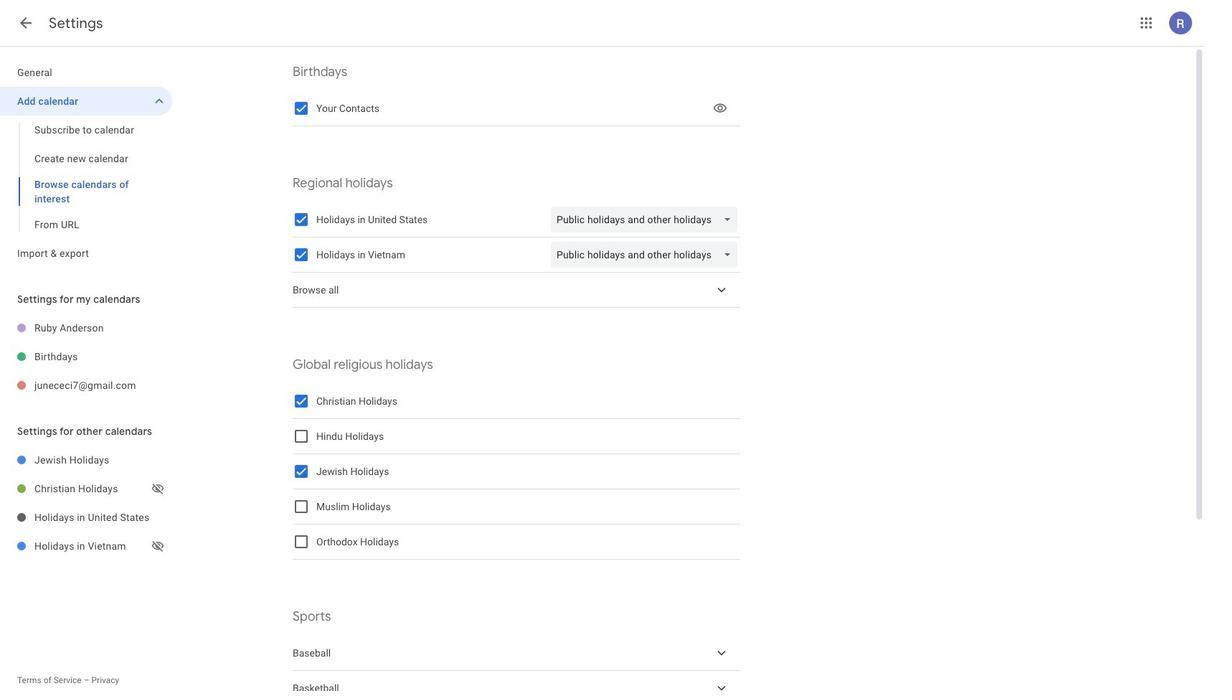 Task type: vqa. For each thing, say whether or not it's contained in the screenshot.
1st T from right
no



Task type: locate. For each thing, give the bounding box(es) containing it.
go back image
[[17, 14, 34, 32]]

3 tree from the top
[[0, 446, 172, 561]]

birthdays tree item
[[0, 342, 172, 371]]

junececi7@gmail.com tree item
[[0, 371, 172, 400]]

1 vertical spatial tree
[[0, 314, 172, 400]]

heading
[[49, 14, 103, 32]]

2 tree from the top
[[0, 314, 172, 400]]

group
[[0, 116, 172, 239]]

tree item
[[293, 273, 741, 308], [293, 636, 741, 671], [293, 671, 741, 691]]

1 tree item from the top
[[293, 273, 741, 308]]

ruby anderson tree item
[[0, 314, 172, 342]]

None field
[[551, 202, 744, 237], [551, 238, 744, 272], [551, 202, 744, 237], [551, 238, 744, 272]]

2 tree item from the top
[[293, 636, 741, 671]]

2 vertical spatial tree
[[0, 446, 172, 561]]

3 tree item from the top
[[293, 671, 741, 691]]

tree
[[0, 58, 172, 268], [0, 314, 172, 400], [0, 446, 172, 561]]

0 vertical spatial tree
[[0, 58, 172, 268]]

christian holidays tree item
[[0, 474, 172, 503]]



Task type: describe. For each thing, give the bounding box(es) containing it.
1 tree from the top
[[0, 58, 172, 268]]

jewish holidays tree item
[[0, 446, 172, 474]]

holidays in vietnam tree item
[[0, 532, 172, 561]]

holidays in united states tree item
[[0, 503, 172, 532]]

add calendar tree item
[[0, 87, 172, 116]]



